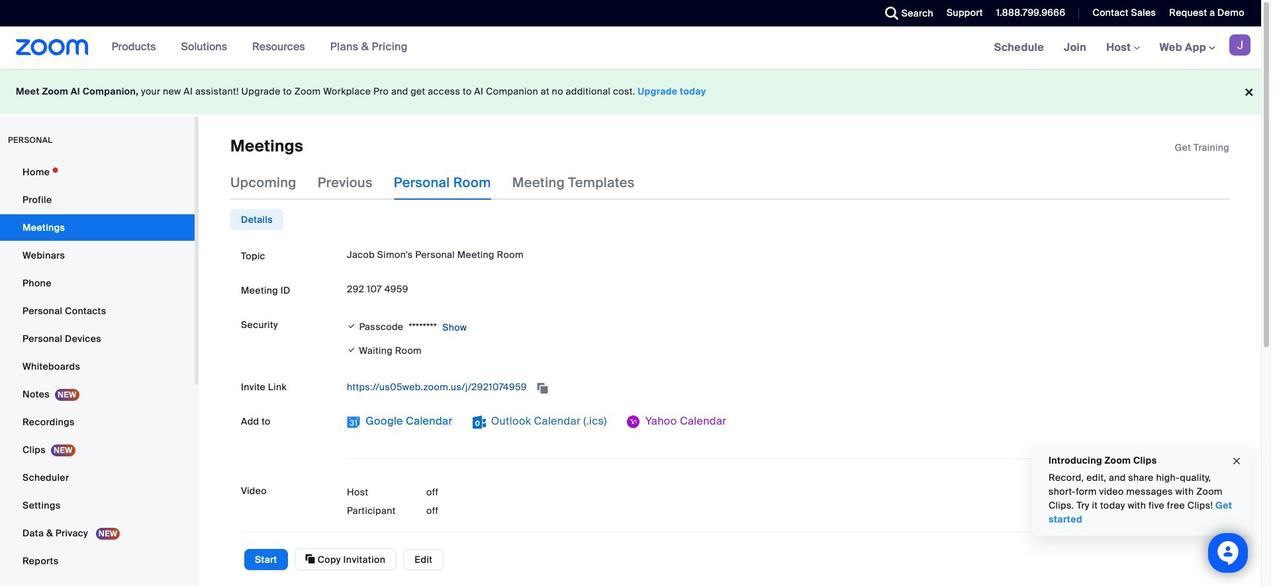 Task type: describe. For each thing, give the bounding box(es) containing it.
copy url image
[[536, 384, 549, 393]]

add to google calendar image
[[347, 416, 360, 429]]

meetings navigation
[[985, 26, 1262, 70]]

product information navigation
[[102, 26, 418, 69]]

tabs of meeting tab list
[[231, 166, 656, 200]]

profile picture image
[[1230, 34, 1251, 56]]

close image
[[1232, 454, 1243, 469]]

2 checked image from the top
[[347, 344, 357, 358]]



Task type: locate. For each thing, give the bounding box(es) containing it.
0 vertical spatial checked image
[[347, 320, 357, 333]]

1 checked image from the top
[[347, 320, 357, 333]]

footer
[[0, 69, 1262, 115]]

banner
[[0, 26, 1262, 70]]

copy image
[[306, 554, 315, 566]]

zoom logo image
[[16, 39, 88, 56]]

1 vertical spatial checked image
[[347, 344, 357, 358]]

tab list
[[231, 210, 284, 231]]

add to outlook calendar (.ics) image
[[473, 416, 486, 429]]

checked image
[[347, 320, 357, 333], [347, 344, 357, 358]]

add to yahoo calendar image
[[627, 416, 640, 429]]

tab
[[231, 210, 284, 231]]

personal menu menu
[[0, 159, 195, 576]]

application
[[1175, 141, 1230, 154]]



Task type: vqa. For each thing, say whether or not it's contained in the screenshot.
Open chat Icon
no



